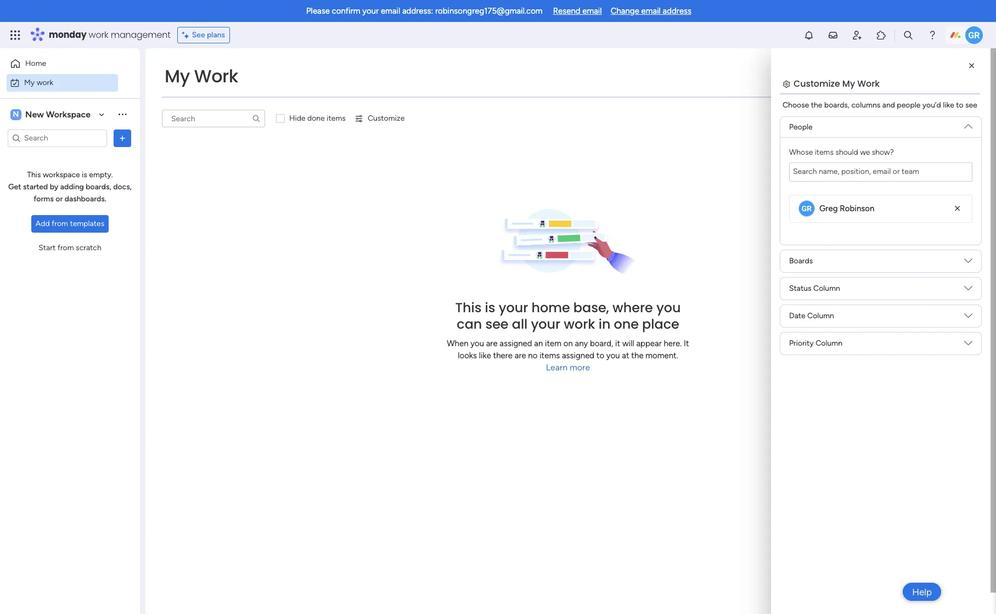 Task type: locate. For each thing, give the bounding box(es) containing it.
1 horizontal spatial your
[[499, 298, 528, 316]]

my
[[165, 64, 190, 88], [842, 77, 855, 90], [24, 78, 35, 87]]

the right choose at the right of page
[[811, 100, 823, 110]]

email right resend
[[583, 6, 602, 16]]

0 vertical spatial assigned
[[500, 338, 532, 348]]

1 horizontal spatial work
[[89, 29, 108, 41]]

to down board,
[[597, 351, 604, 361]]

1 vertical spatial customize
[[368, 114, 405, 123]]

work inside this is your home base, where you can see all your work in one place main content
[[857, 77, 880, 90]]

work
[[89, 29, 108, 41], [37, 78, 53, 87], [564, 315, 595, 333]]

1 horizontal spatial the
[[811, 100, 823, 110]]

dapulse dropdown down arrow image
[[964, 118, 973, 130], [964, 284, 973, 296], [964, 311, 973, 324], [964, 339, 973, 351]]

0 vertical spatial column
[[813, 284, 840, 293]]

1 vertical spatial from
[[57, 243, 74, 252]]

1 horizontal spatial this
[[455, 298, 482, 316]]

0 vertical spatial boards,
[[824, 100, 850, 110]]

0 vertical spatial see
[[966, 100, 978, 110]]

0 horizontal spatial items
[[327, 114, 346, 123]]

you left at
[[606, 351, 620, 361]]

0 vertical spatial the
[[811, 100, 823, 110]]

0 vertical spatial you
[[656, 298, 681, 316]]

greg robinson
[[819, 204, 875, 214]]

greg robinson image
[[799, 200, 815, 217]]

0 horizontal spatial assigned
[[500, 338, 532, 348]]

1 horizontal spatial email
[[583, 6, 602, 16]]

items
[[327, 114, 346, 123], [815, 148, 834, 157], [540, 351, 560, 361]]

1 dapulse dropdown down arrow image from the top
[[964, 118, 973, 130]]

more
[[570, 362, 590, 372]]

dapulse dropdown down arrow image for status column
[[964, 284, 973, 296]]

0 vertical spatial like
[[943, 100, 954, 110]]

0 horizontal spatial work
[[194, 64, 238, 88]]

work down plans
[[194, 64, 238, 88]]

confirm
[[332, 6, 360, 16]]

0 horizontal spatial work
[[37, 78, 53, 87]]

0 vertical spatial work
[[89, 29, 108, 41]]

resend email link
[[553, 6, 602, 16]]

started
[[23, 182, 48, 192]]

resend
[[553, 6, 580, 16]]

to right the you'd
[[956, 100, 964, 110]]

when
[[447, 338, 468, 348]]

whose
[[789, 148, 813, 157]]

work inside button
[[37, 78, 53, 87]]

templates
[[70, 219, 104, 228]]

0 horizontal spatial boards,
[[86, 182, 111, 192]]

customize
[[794, 77, 840, 90], [368, 114, 405, 123]]

management
[[111, 29, 171, 41]]

your up an
[[531, 315, 561, 333]]

2 horizontal spatial work
[[564, 315, 595, 333]]

start
[[39, 243, 56, 252]]

boards, down customize my work
[[824, 100, 850, 110]]

dapulse dropdown down arrow image
[[964, 257, 973, 269]]

hide done items
[[289, 114, 346, 123]]

customize my work
[[794, 77, 880, 90]]

show?
[[872, 148, 894, 157]]

see right the you'd
[[966, 100, 978, 110]]

moment.
[[646, 351, 678, 361]]

work down home
[[37, 78, 53, 87]]

2 dapulse dropdown down arrow image from the top
[[964, 284, 973, 296]]

items right done
[[327, 114, 346, 123]]

apps image
[[876, 30, 887, 41]]

1 vertical spatial see
[[485, 315, 509, 333]]

workspace
[[43, 170, 80, 179]]

items down item
[[540, 351, 560, 361]]

are left no
[[515, 351, 526, 361]]

0 horizontal spatial is
[[82, 170, 87, 179]]

0 vertical spatial this
[[27, 170, 41, 179]]

it
[[684, 338, 689, 348]]

like right "looks"
[[479, 351, 491, 361]]

here.
[[664, 338, 682, 348]]

assigned up there
[[500, 338, 532, 348]]

start from scratch
[[39, 243, 101, 252]]

assigned
[[500, 338, 532, 348], [562, 351, 595, 361]]

1 vertical spatial column
[[807, 311, 834, 321]]

people
[[789, 122, 813, 132]]

will
[[622, 338, 634, 348]]

see plans
[[192, 30, 225, 40]]

0 vertical spatial to
[[956, 100, 964, 110]]

dashboards.
[[65, 194, 106, 204]]

the
[[811, 100, 823, 110], [631, 351, 644, 361]]

1 vertical spatial you
[[471, 338, 484, 348]]

your left home
[[499, 298, 528, 316]]

1 vertical spatial boards,
[[86, 182, 111, 192]]

2 email from the left
[[583, 6, 602, 16]]

1 vertical spatial this
[[455, 298, 482, 316]]

the right at
[[631, 351, 644, 361]]

1 vertical spatial assigned
[[562, 351, 595, 361]]

no
[[528, 351, 538, 361]]

work up columns
[[857, 77, 880, 90]]

3 email from the left
[[641, 6, 661, 16]]

like inside this is your home base, where you can see all your work in one place when you are assigned an item on any board, it will appear here. it looks like there are no items assigned to you at the moment. learn more
[[479, 351, 491, 361]]

email right change
[[641, 6, 661, 16]]

None text field
[[789, 162, 973, 182]]

0 vertical spatial customize
[[794, 77, 840, 90]]

workspace selection element
[[10, 108, 92, 121]]

to inside this is your home base, where you can see all your work in one place when you are assigned an item on any board, it will appear here. it looks like there are no items assigned to you at the moment. learn more
[[597, 351, 604, 361]]

boards,
[[824, 100, 850, 110], [86, 182, 111, 192]]

1 horizontal spatial work
[[857, 77, 880, 90]]

1 vertical spatial is
[[485, 298, 495, 316]]

boards, inside this workspace is empty. get started by adding boards, docs, forms or dashboards.
[[86, 182, 111, 192]]

2 vertical spatial you
[[606, 351, 620, 361]]

is right can
[[485, 298, 495, 316]]

email left address:
[[381, 6, 400, 16]]

like right the you'd
[[943, 100, 954, 110]]

2 vertical spatial column
[[816, 339, 843, 348]]

column
[[813, 284, 840, 293], [807, 311, 834, 321], [816, 339, 843, 348]]

1 horizontal spatial is
[[485, 298, 495, 316]]

are
[[486, 338, 498, 348], [515, 351, 526, 361]]

this
[[27, 170, 41, 179], [455, 298, 482, 316]]

by
[[50, 182, 58, 192]]

priority
[[789, 339, 814, 348]]

from
[[52, 219, 68, 228], [57, 243, 74, 252]]

boards, down empty.
[[86, 182, 111, 192]]

my inside button
[[24, 78, 35, 87]]

place
[[642, 315, 679, 333]]

your right confirm
[[362, 6, 379, 16]]

work right monday
[[89, 29, 108, 41]]

monday work management
[[49, 29, 171, 41]]

search image
[[252, 114, 261, 123]]

start from scratch button
[[34, 239, 106, 257]]

are up there
[[486, 338, 498, 348]]

dapulse dropdown down arrow image for date column
[[964, 311, 973, 324]]

see
[[192, 30, 205, 40]]

one
[[614, 315, 639, 333]]

1 horizontal spatial to
[[956, 100, 964, 110]]

docs,
[[113, 182, 132, 192]]

see inside this is your home base, where you can see all your work in one place when you are assigned an item on any board, it will appear here. it looks like there are no items assigned to you at the moment. learn more
[[485, 315, 509, 333]]

my up columns
[[842, 77, 855, 90]]

1 horizontal spatial are
[[515, 351, 526, 361]]

0 horizontal spatial the
[[631, 351, 644, 361]]

address
[[663, 6, 692, 16]]

assigned up the more
[[562, 351, 595, 361]]

you right where
[[656, 298, 681, 316]]

2 horizontal spatial items
[[815, 148, 834, 157]]

2 horizontal spatial email
[[641, 6, 661, 16]]

please
[[306, 6, 330, 16]]

1 vertical spatial work
[[37, 78, 53, 87]]

0 horizontal spatial see
[[485, 315, 509, 333]]

greg robinson image
[[966, 26, 983, 44]]

column for status column
[[813, 284, 840, 293]]

1 horizontal spatial like
[[943, 100, 954, 110]]

1 vertical spatial the
[[631, 351, 644, 361]]

0 horizontal spatial email
[[381, 6, 400, 16]]

options image
[[117, 133, 128, 144]]

this up the when
[[455, 298, 482, 316]]

None search field
[[162, 110, 265, 127]]

dapulse dropdown down arrow image for people
[[964, 118, 973, 130]]

0 horizontal spatial you
[[471, 338, 484, 348]]

notifications image
[[804, 30, 815, 41]]

adding
[[60, 182, 84, 192]]

column right date
[[807, 311, 834, 321]]

my down see plans button
[[165, 64, 190, 88]]

1 horizontal spatial assigned
[[562, 351, 595, 361]]

my down home
[[24, 78, 35, 87]]

0 vertical spatial are
[[486, 338, 498, 348]]

see left all
[[485, 315, 509, 333]]

1 horizontal spatial customize
[[794, 77, 840, 90]]

0 horizontal spatial customize
[[368, 114, 405, 123]]

1 vertical spatial items
[[815, 148, 834, 157]]

items left should
[[815, 148, 834, 157]]

3 dapulse dropdown down arrow image from the top
[[964, 311, 973, 324]]

change email address
[[611, 6, 692, 16]]

this inside this is your home base, where you can see all your work in one place when you are assigned an item on any board, it will appear here. it looks like there are no items assigned to you at the moment. learn more
[[455, 298, 482, 316]]

4 dapulse dropdown down arrow image from the top
[[964, 339, 973, 351]]

0 horizontal spatial this
[[27, 170, 41, 179]]

0 horizontal spatial like
[[479, 351, 491, 361]]

workspace options image
[[117, 109, 128, 120]]

my for my work
[[24, 78, 35, 87]]

to
[[956, 100, 964, 110], [597, 351, 604, 361]]

0 vertical spatial from
[[52, 219, 68, 228]]

the inside this is your home base, where you can see all your work in one place when you are assigned an item on any board, it will appear here. it looks like there are no items assigned to you at the moment. learn more
[[631, 351, 644, 361]]

0 horizontal spatial to
[[597, 351, 604, 361]]

hide
[[289, 114, 306, 123]]

customize button
[[350, 110, 409, 127]]

work up any
[[564, 315, 595, 333]]

invite members image
[[852, 30, 863, 41]]

greg
[[819, 204, 838, 214]]

learn
[[546, 362, 568, 372]]

base,
[[573, 298, 609, 316]]

an
[[534, 338, 543, 348]]

1 vertical spatial like
[[479, 351, 491, 361]]

2 vertical spatial items
[[540, 351, 560, 361]]

your
[[362, 6, 379, 16], [499, 298, 528, 316], [531, 315, 561, 333]]

2 horizontal spatial my
[[842, 77, 855, 90]]

0 vertical spatial is
[[82, 170, 87, 179]]

1 horizontal spatial boards,
[[824, 100, 850, 110]]

customize inside "button"
[[368, 114, 405, 123]]

this up 'started'
[[27, 170, 41, 179]]

column right status
[[813, 284, 840, 293]]

1 horizontal spatial items
[[540, 351, 560, 361]]

is
[[82, 170, 87, 179], [485, 298, 495, 316]]

1 horizontal spatial my
[[165, 64, 190, 88]]

monday
[[49, 29, 86, 41]]

select product image
[[10, 30, 21, 41]]

status column
[[789, 284, 840, 293]]

0 horizontal spatial my
[[24, 78, 35, 87]]

from right add
[[52, 219, 68, 228]]

like
[[943, 100, 954, 110], [479, 351, 491, 361]]

0 horizontal spatial your
[[362, 6, 379, 16]]

add from templates button
[[31, 215, 109, 233]]

address:
[[402, 6, 433, 16]]

column right priority
[[816, 339, 843, 348]]

2 horizontal spatial you
[[656, 298, 681, 316]]

1 vertical spatial to
[[597, 351, 604, 361]]

from right start
[[57, 243, 74, 252]]

you up "looks"
[[471, 338, 484, 348]]

this inside this workspace is empty. get started by adding boards, docs, forms or dashboards.
[[27, 170, 41, 179]]

is left empty.
[[82, 170, 87, 179]]

2 vertical spatial work
[[564, 315, 595, 333]]



Task type: describe. For each thing, give the bounding box(es) containing it.
resend email
[[553, 6, 602, 16]]

boards, inside this is your home base, where you can see all your work in one place main content
[[824, 100, 850, 110]]

appear
[[636, 338, 662, 348]]

date column
[[789, 311, 834, 321]]

my work button
[[7, 74, 118, 91]]

my work
[[165, 64, 238, 88]]

status
[[789, 284, 812, 293]]

none text field inside this is your home base, where you can see all your work in one place main content
[[789, 162, 973, 182]]

new
[[25, 109, 44, 119]]

1 email from the left
[[381, 6, 400, 16]]

on
[[564, 338, 573, 348]]

this is your home base, where you can see all your work in one place when you are assigned an item on any board, it will appear here. it looks like there are no items assigned to you at the moment. learn more
[[447, 298, 689, 372]]

item
[[545, 338, 562, 348]]

add
[[36, 219, 50, 228]]

looks
[[458, 351, 477, 361]]

or
[[56, 194, 63, 204]]

all
[[512, 315, 528, 333]]

email for change email address
[[641, 6, 661, 16]]

is inside this is your home base, where you can see all your work in one place when you are assigned an item on any board, it will appear here. it looks like there are no items assigned to you at the moment. learn more
[[485, 298, 495, 316]]

and
[[882, 100, 895, 110]]

done
[[307, 114, 325, 123]]

work for my
[[37, 78, 53, 87]]

we
[[860, 148, 870, 157]]

new workspace
[[25, 109, 91, 119]]

my for my work
[[165, 64, 190, 88]]

my work
[[24, 78, 53, 87]]

home button
[[7, 55, 118, 72]]

email for resend email
[[583, 6, 602, 16]]

should
[[836, 148, 858, 157]]

please confirm your email address: robinsongreg175@gmail.com
[[306, 6, 543, 16]]

choose the boards, columns and people you'd like to see
[[783, 100, 978, 110]]

search everything image
[[903, 30, 914, 41]]

columns
[[852, 100, 881, 110]]

plans
[[207, 30, 225, 40]]

n
[[13, 110, 19, 119]]

1 vertical spatial are
[[515, 351, 526, 361]]

workspace image
[[10, 108, 21, 120]]

priority column
[[789, 339, 843, 348]]

help button
[[903, 583, 941, 601]]

board,
[[590, 338, 613, 348]]

your for home
[[499, 298, 528, 316]]

whose items should we show?
[[789, 148, 894, 157]]

people
[[897, 100, 921, 110]]

choose
[[783, 100, 809, 110]]

any
[[575, 338, 588, 348]]

this is your home base, where you can see all your work in one place main content
[[145, 48, 991, 614]]

scratch
[[76, 243, 101, 252]]

items inside this is your home base, where you can see all your work in one place when you are assigned an item on any board, it will appear here. it looks like there are no items assigned to you at the moment. learn more
[[540, 351, 560, 361]]

home
[[532, 298, 570, 316]]

0 vertical spatial items
[[327, 114, 346, 123]]

help image
[[927, 30, 938, 41]]

learn more link
[[546, 362, 590, 373]]

is inside this workspace is empty. get started by adding boards, docs, forms or dashboards.
[[82, 170, 87, 179]]

it
[[615, 338, 620, 348]]

in
[[599, 315, 611, 333]]

work inside this is your home base, where you can see all your work in one place when you are assigned an item on any board, it will appear here. it looks like there are no items assigned to you at the moment. learn more
[[564, 315, 595, 333]]

add from templates
[[36, 219, 104, 228]]

this workspace is empty. get started by adding boards, docs, forms or dashboards.
[[8, 170, 132, 204]]

this for workspace
[[27, 170, 41, 179]]

Search in workspace field
[[23, 132, 92, 144]]

forms
[[34, 194, 54, 204]]

workspace
[[46, 109, 91, 119]]

home
[[25, 59, 46, 68]]

from for start
[[57, 243, 74, 252]]

boards
[[789, 256, 813, 266]]

from for add
[[52, 219, 68, 228]]

my inside this is your home base, where you can see all your work in one place main content
[[842, 77, 855, 90]]

welcome to my work feature image image
[[499, 209, 637, 276]]

change email address link
[[611, 6, 692, 16]]

customize for customize
[[368, 114, 405, 123]]

get
[[8, 182, 21, 192]]

inbox image
[[828, 30, 839, 41]]

1 horizontal spatial see
[[966, 100, 978, 110]]

work for monday
[[89, 29, 108, 41]]

change
[[611, 6, 639, 16]]

column for priority column
[[816, 339, 843, 348]]

date
[[789, 311, 806, 321]]

there
[[493, 351, 513, 361]]

you'd
[[923, 100, 941, 110]]

greg robinson link
[[819, 204, 875, 214]]

2 horizontal spatial your
[[531, 315, 561, 333]]

customize for customize my work
[[794, 77, 840, 90]]

can
[[457, 315, 482, 333]]

this for is
[[455, 298, 482, 316]]

column for date column
[[807, 311, 834, 321]]

empty.
[[89, 170, 113, 179]]

dapulse dropdown down arrow image for priority column
[[964, 339, 973, 351]]

0 horizontal spatial are
[[486, 338, 498, 348]]

1 horizontal spatial you
[[606, 351, 620, 361]]

your for email
[[362, 6, 379, 16]]

Filter dashboard by text search field
[[162, 110, 265, 127]]

robinson
[[840, 204, 875, 214]]

robinsongreg175@gmail.com
[[435, 6, 543, 16]]

see plans button
[[177, 27, 230, 43]]

at
[[622, 351, 629, 361]]

Search name, position, email or team text field
[[789, 162, 973, 182]]

help
[[912, 586, 932, 597]]



Task type: vqa. For each thing, say whether or not it's contained in the screenshot.
leftmost work
yes



